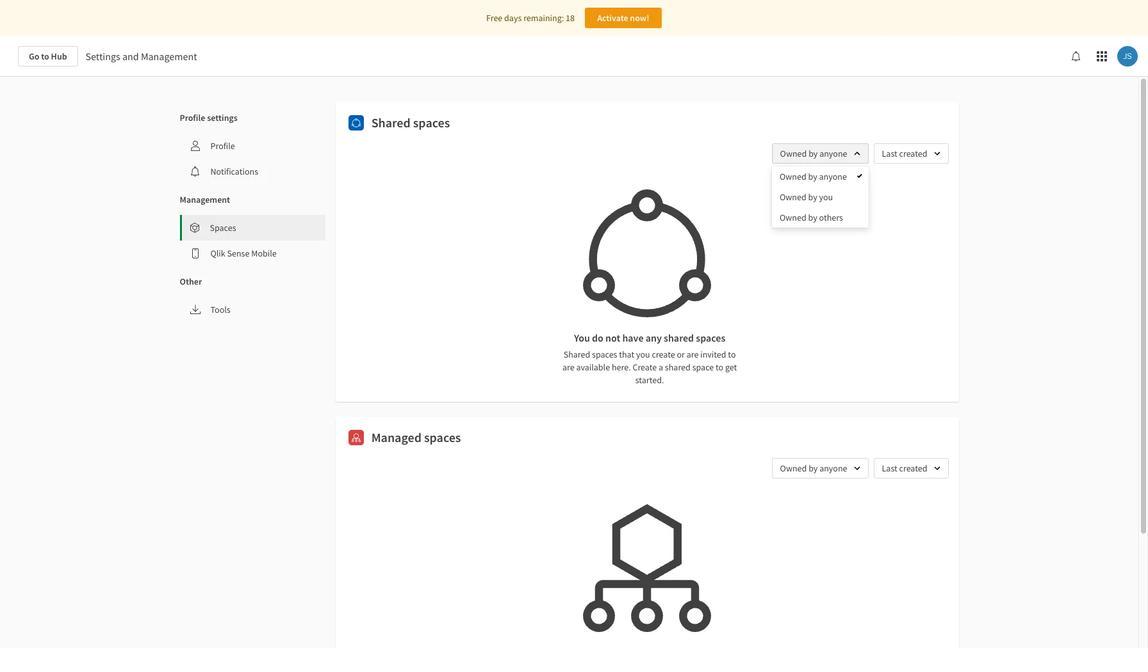 Task type: vqa. For each thing, say whether or not it's contained in the screenshot.
the bottom Owned by anyone
yes



Task type: locate. For each thing, give the bounding box(es) containing it.
shared down or
[[665, 362, 691, 374]]

0 vertical spatial shared
[[371, 115, 411, 131]]

get
[[725, 362, 737, 374]]

you inside you do not have any shared spaces shared spaces that you create or are invited to are available here. create a shared space to get started.
[[636, 349, 650, 361]]

0 vertical spatial shared
[[664, 332, 694, 345]]

tools link
[[180, 297, 325, 323]]

1 vertical spatial shared
[[564, 349, 590, 361]]

2 owned from the top
[[780, 171, 806, 183]]

activate now!
[[597, 12, 649, 24]]

1 horizontal spatial profile
[[210, 140, 235, 152]]

a
[[659, 362, 663, 374]]

0 vertical spatial anyone
[[819, 148, 847, 160]]

1 vertical spatial are
[[562, 362, 574, 374]]

are right or
[[687, 349, 699, 361]]

you
[[574, 332, 590, 345]]

0 vertical spatial are
[[687, 349, 699, 361]]

to inside go to hub link
[[41, 51, 49, 62]]

settings and management
[[86, 50, 197, 63]]

here.
[[612, 362, 631, 374]]

remaining:
[[524, 12, 564, 24]]

you up others
[[819, 192, 833, 203]]

1 owned by anyone from the top
[[780, 148, 847, 160]]

shared inside you do not have any shared spaces shared spaces that you create or are invited to are available here. create a shared space to get started.
[[564, 349, 590, 361]]

days
[[504, 12, 522, 24]]

activate now! link
[[585, 8, 662, 28]]

are
[[687, 349, 699, 361], [562, 362, 574, 374]]

managed spaces
[[371, 430, 461, 446]]

settings
[[207, 112, 238, 124]]

by
[[809, 148, 818, 160], [808, 171, 817, 183], [808, 192, 817, 203], [808, 212, 817, 224]]

owned by anyone inside field
[[780, 148, 847, 160]]

that
[[619, 349, 634, 361]]

space
[[692, 362, 714, 374]]

are left 'available'
[[562, 362, 574, 374]]

list box
[[772, 167, 869, 228]]

1 vertical spatial shared
[[665, 362, 691, 374]]

4 owned from the top
[[780, 212, 806, 224]]

1 horizontal spatial shared
[[564, 349, 590, 361]]

shared
[[371, 115, 411, 131], [564, 349, 590, 361]]

owned inside field
[[780, 148, 807, 160]]

anyone up owned by you
[[819, 148, 847, 160]]

anyone
[[819, 148, 847, 160], [819, 171, 847, 183]]

to left get
[[716, 362, 723, 374]]

anyone down owned by anyone field
[[819, 171, 847, 183]]

0 horizontal spatial to
[[41, 51, 49, 62]]

profile link
[[180, 133, 325, 159]]

0 horizontal spatial are
[[562, 362, 574, 374]]

profile left settings
[[180, 112, 205, 124]]

1 horizontal spatial you
[[819, 192, 833, 203]]

to
[[41, 51, 49, 62], [728, 349, 736, 361], [716, 362, 723, 374]]

shared up or
[[664, 332, 694, 345]]

you up create
[[636, 349, 650, 361]]

management right and
[[141, 50, 197, 63]]

1 vertical spatial owned by anyone
[[780, 171, 847, 183]]

1 horizontal spatial to
[[716, 362, 723, 374]]

mobile
[[251, 248, 277, 259]]

profile
[[180, 112, 205, 124], [210, 140, 235, 152]]

anyone inside field
[[819, 148, 847, 160]]

0 vertical spatial profile
[[180, 112, 205, 124]]

shared
[[664, 332, 694, 345], [665, 362, 691, 374]]

1 vertical spatial you
[[636, 349, 650, 361]]

go
[[29, 51, 39, 62]]

management
[[141, 50, 197, 63], [180, 194, 230, 206]]

0 vertical spatial to
[[41, 51, 49, 62]]

2 horizontal spatial to
[[728, 349, 736, 361]]

to up get
[[728, 349, 736, 361]]

0 horizontal spatial you
[[636, 349, 650, 361]]

spaces
[[210, 222, 236, 234]]

0 horizontal spatial profile
[[180, 112, 205, 124]]

by inside field
[[809, 148, 818, 160]]

have
[[622, 332, 644, 345]]

to right go
[[41, 51, 49, 62]]

qlik sense mobile
[[210, 248, 277, 259]]

1 horizontal spatial are
[[687, 349, 699, 361]]

shared spaces
[[371, 115, 450, 131]]

create
[[652, 349, 675, 361]]

management up spaces
[[180, 194, 230, 206]]

tools
[[210, 304, 230, 316]]

1 owned from the top
[[780, 148, 807, 160]]

hub
[[51, 51, 67, 62]]

owned by anyone
[[780, 148, 847, 160], [780, 171, 847, 183]]

owned
[[780, 148, 807, 160], [780, 171, 806, 183], [780, 192, 806, 203], [780, 212, 806, 224]]

profile inside profile link
[[210, 140, 235, 152]]

invited
[[700, 349, 726, 361]]

1 vertical spatial profile
[[210, 140, 235, 152]]

managed
[[371, 430, 422, 446]]

free
[[486, 12, 502, 24]]

profile up notifications on the left of page
[[210, 140, 235, 152]]

0 horizontal spatial shared
[[371, 115, 411, 131]]

any
[[646, 332, 662, 345]]

Owned by anyone field
[[772, 144, 868, 164]]

0 vertical spatial owned by anyone
[[780, 148, 847, 160]]

you
[[819, 192, 833, 203], [636, 349, 650, 361]]

spaces
[[413, 115, 450, 131], [696, 332, 725, 345], [592, 349, 617, 361], [424, 430, 461, 446]]



Task type: describe. For each thing, give the bounding box(es) containing it.
not
[[605, 332, 620, 345]]

0 vertical spatial you
[[819, 192, 833, 203]]

other
[[180, 276, 202, 288]]

0 vertical spatial management
[[141, 50, 197, 63]]

go to hub link
[[18, 46, 78, 67]]

create
[[633, 362, 657, 374]]

notifications
[[210, 166, 258, 177]]

notifications link
[[180, 159, 325, 185]]

profile for profile settings
[[180, 112, 205, 124]]

settings
[[86, 50, 120, 63]]

available
[[576, 362, 610, 374]]

profile for profile
[[210, 140, 235, 152]]

free days remaining: 18
[[486, 12, 575, 24]]

others
[[819, 212, 843, 224]]

owned by you
[[780, 192, 833, 203]]

you do not have any shared spaces shared spaces that you create or are invited to are available here. create a shared space to get started.
[[562, 332, 737, 386]]

do
[[592, 332, 603, 345]]

activate
[[597, 12, 628, 24]]

qlik sense mobile link
[[180, 241, 325, 267]]

go to hub
[[29, 51, 67, 62]]

1 vertical spatial anyone
[[819, 171, 847, 183]]

profile settings
[[180, 112, 238, 124]]

started.
[[635, 375, 664, 386]]

sense
[[227, 248, 249, 259]]

and
[[122, 50, 139, 63]]

now!
[[630, 12, 649, 24]]

list box containing owned by anyone
[[772, 167, 869, 228]]

2 vertical spatial to
[[716, 362, 723, 374]]

1 vertical spatial to
[[728, 349, 736, 361]]

spaces link
[[182, 215, 325, 241]]

2 owned by anyone from the top
[[780, 171, 847, 183]]

owned by others
[[780, 212, 843, 224]]

or
[[677, 349, 685, 361]]

3 owned from the top
[[780, 192, 806, 203]]

18
[[566, 12, 575, 24]]

qlik
[[210, 248, 225, 259]]

1 vertical spatial management
[[180, 194, 230, 206]]



